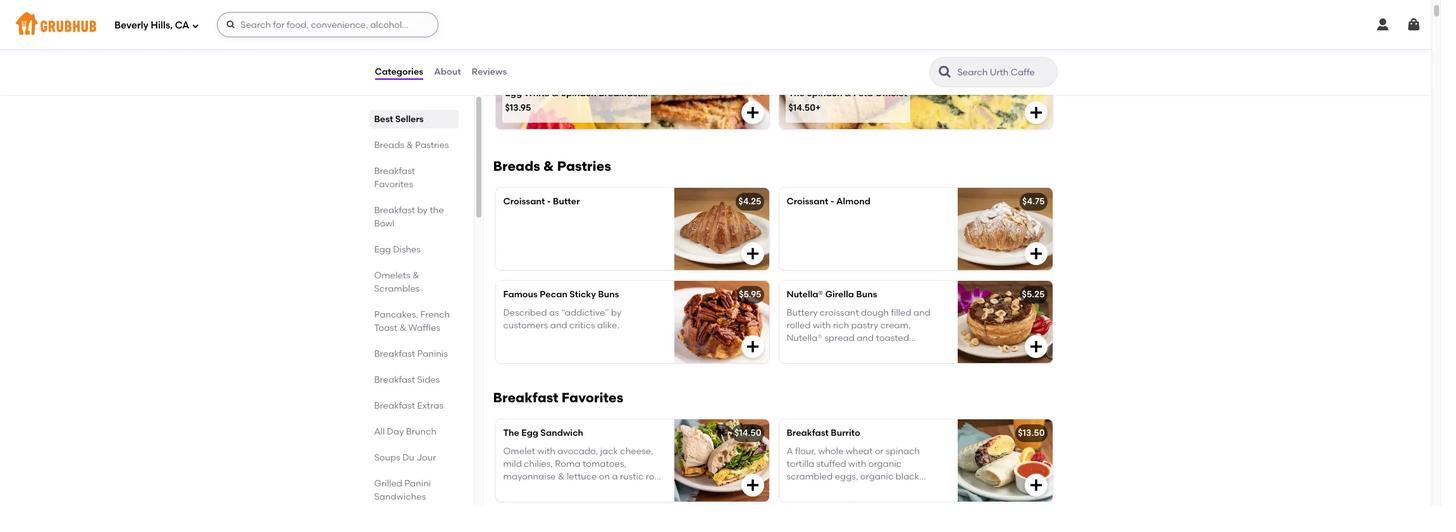 Task type: vqa. For each thing, say whether or not it's contained in the screenshot.
Favorites to the bottom
yes



Task type: describe. For each thing, give the bounding box(es) containing it.
jour
[[417, 452, 436, 463]]

pancakes,
[[374, 309, 418, 320]]

omelets & scrambles tab
[[374, 269, 453, 295]]

nutella® girella buns image
[[958, 281, 1053, 363]]

all
[[374, 426, 385, 437]]

request.
[[528, 497, 562, 506]]

& up the croissant - butter at the top left
[[544, 158, 554, 174]]

nutella® girella buns
[[787, 289, 877, 300]]

$5.95
[[739, 289, 761, 300]]

all day brunch
[[374, 426, 437, 437]]

& inside the spinach & feta omelet $14.50 +
[[845, 88, 852, 99]]

salad
[[615, 484, 639, 495]]

sandwich
[[541, 428, 583, 439]]

ca
[[175, 19, 189, 31]]

egg dishes tab
[[374, 243, 453, 256]]

buttery croissant dough ﬁlled and rolled with rich pastry cream, nutella® spread and toasted hazelnuts. baked to a golden brown and dipped in hazelnut ganache.
[[787, 307, 939, 369]]

omelets & scrambles
[[374, 270, 420, 294]]

& inside egg white & spinach breakfast... $13.95
[[552, 88, 559, 99]]

$14.50 inside the spinach & feta omelet $14.50 +
[[789, 103, 816, 113]]

ﬁlled
[[891, 307, 912, 318]]

breakfast...
[[599, 88, 648, 99]]

breakfast favorites inside tab
[[374, 166, 415, 190]]

breads inside tab
[[374, 140, 404, 151]]

breakfast sides
[[374, 375, 440, 385]]

famous pecan sticky buns image
[[674, 281, 769, 363]]

breakfast paninis
[[374, 349, 448, 359]]

and right ﬁlled
[[914, 307, 931, 318]]

spinach inside the spinach & feta omelet $14.50 +
[[807, 88, 843, 99]]

chilies,
[[524, 459, 553, 469]]

nutella® inside buttery croissant dough filled and rolled with rich pastry cream, nutella® spread and toasted hazelnuts. baked to a golden brown and dipped in hazelnut ganache.
[[787, 333, 822, 344]]

Search Urth Caffe search field
[[956, 66, 1053, 78]]

reviews button
[[471, 49, 508, 95]]

brunch
[[406, 426, 437, 437]]

beverly hills, ca
[[115, 19, 189, 31]]

brown
[[912, 346, 939, 357]]

$13.95
[[505, 103, 531, 113]]

breads & pastries inside tab
[[374, 140, 449, 151]]

2 buns from the left
[[856, 289, 877, 300]]

with inside buttery croissant dough filled and rolled with rich pastry cream, nutella® spread and toasted hazelnuts. baked to a golden brown and dipped in hazelnut ganache.
[[813, 320, 831, 331]]

best sellers
[[374, 114, 424, 125]]

+
[[816, 103, 821, 113]]

toast
[[374, 323, 397, 333]]

mixed
[[555, 484, 581, 495]]

roll.
[[646, 472, 661, 482]]

breakfast extras tab
[[374, 399, 453, 413]]

rolled
[[787, 320, 811, 331]]

1 nutella® from the top
[[787, 289, 823, 300]]

1 vertical spatial pastries
[[557, 158, 611, 174]]

and down hazelnuts.
[[787, 359, 804, 369]]

served
[[503, 484, 533, 495]]

baked
[[832, 346, 859, 357]]

bowl
[[374, 218, 395, 229]]

svg image for described as "addictive" by customers and critics alike.
[[745, 339, 760, 355]]

cheese,
[[620, 446, 653, 457]]

sides
[[417, 375, 440, 385]]

toasted
[[876, 333, 909, 344]]

du
[[403, 452, 414, 463]]

croissant for croissant - almond
[[787, 196, 829, 207]]

mayonnaise
[[503, 472, 556, 482]]

extras
[[417, 401, 444, 411]]

svg image for buttery croissant dough ﬁlled and rolled with rich pastry cream, nutella® spread and toasted hazelnuts. baked to a golden brown and dipped in hazelnut ganache.
[[1029, 339, 1044, 355]]

a inside buttery croissant dough filled and rolled with rich pastry cream, nutella® spread and toasted hazelnuts. baked to a golden brown and dipped in hazelnut ganache.
[[872, 346, 878, 357]]

soups du jour
[[374, 452, 436, 463]]

reviews
[[472, 66, 507, 77]]

almond
[[837, 196, 871, 207]]

sticky
[[570, 289, 596, 300]]

- for almond
[[831, 196, 834, 207]]

egg dishes
[[374, 244, 421, 255]]

soups du jour tab
[[374, 451, 453, 464]]

pancakes, french toast & waffles tab
[[374, 308, 453, 335]]

and up to
[[857, 333, 874, 344]]

a inside omelet with avocado, jack cheese, mild chilies, roma tomatoes, mayonnaise & lettuce on a rustic roll. served with mixed greens salad upon request.
[[612, 472, 618, 482]]

& inside omelet with avocado, jack cheese, mild chilies, roma tomatoes, mayonnaise & lettuce on a rustic roll. served with mixed greens salad upon request.
[[558, 472, 565, 482]]

2 vertical spatial egg
[[522, 428, 538, 439]]

pastry
[[851, 320, 878, 331]]

grilled panini sandwiches
[[374, 478, 431, 502]]

pecan
[[540, 289, 568, 300]]

upon
[[503, 497, 525, 506]]

breakfast favorites tab
[[374, 165, 453, 191]]

the egg sandwich image
[[674, 420, 769, 502]]

& inside pancakes, french toast & waffles
[[400, 323, 406, 333]]

famous
[[503, 289, 538, 300]]

white
[[524, 88, 550, 99]]

by inside described as "addictive" by customers and critics alike.
[[611, 307, 622, 318]]

egg for egg white & spinach breakfast... $13.95
[[505, 88, 522, 99]]

feta
[[854, 88, 873, 99]]

dishes
[[393, 244, 421, 255]]

buttery
[[787, 307, 818, 318]]

grilled panini sandwiches tab
[[374, 477, 453, 504]]

as
[[549, 307, 559, 318]]

& down sellers
[[406, 140, 413, 151]]

rustic
[[620, 472, 644, 482]]

soups
[[374, 452, 400, 463]]

in
[[839, 359, 846, 369]]

hazelnut
[[849, 359, 885, 369]]

the
[[430, 205, 444, 216]]

the spinach & feta omelet $14.50 +
[[789, 88, 907, 113]]

breakfast extras
[[374, 401, 444, 411]]

about button
[[434, 49, 462, 95]]

favorites inside tab
[[374, 179, 413, 190]]

day
[[387, 426, 404, 437]]

egg for egg dishes
[[374, 244, 391, 255]]

"addictive"
[[561, 307, 609, 318]]

$5.25
[[1022, 289, 1045, 300]]

panini
[[405, 478, 431, 489]]

croissant for croissant - butter
[[503, 196, 545, 207]]

burrito
[[831, 428, 860, 439]]

breakfast for breakfast by the bowl tab
[[374, 205, 415, 216]]

1 horizontal spatial favorites
[[562, 390, 624, 406]]

greens
[[584, 484, 613, 495]]



Task type: locate. For each thing, give the bounding box(es) containing it.
breakfast inside tab
[[374, 375, 415, 385]]

about
[[434, 66, 461, 77]]

0 horizontal spatial the
[[503, 428, 519, 439]]

& inside omelets & scrambles
[[413, 270, 419, 281]]

favorites up breakfast by the bowl
[[374, 179, 413, 190]]

pastries down best sellers tab
[[415, 140, 449, 151]]

by inside breakfast by the bowl
[[417, 205, 428, 216]]

croissant left the butter
[[503, 196, 545, 207]]

0 horizontal spatial favorites
[[374, 179, 413, 190]]

breads & pastries tab
[[374, 139, 453, 152]]

omelet inside the spinach & feta omelet $14.50 +
[[875, 88, 907, 99]]

2 nutella® from the top
[[787, 333, 822, 344]]

breads
[[374, 140, 404, 151], [493, 158, 540, 174]]

1 vertical spatial egg
[[374, 244, 391, 255]]

to
[[861, 346, 870, 357]]

$14.50
[[789, 103, 816, 113], [735, 428, 761, 439]]

0 vertical spatial nutella®
[[787, 289, 823, 300]]

pastries
[[415, 140, 449, 151], [557, 158, 611, 174]]

breakfast burrito
[[787, 428, 860, 439]]

breakfast by the bowl tab
[[374, 204, 453, 230]]

hills,
[[151, 19, 173, 31]]

omelet with avocado, jack cheese, mild chilies, roma tomatoes, mayonnaise & lettuce on a rustic roll. served with mixed greens salad upon request.
[[503, 446, 661, 506]]

rich
[[833, 320, 849, 331]]

by
[[417, 205, 428, 216], [611, 307, 622, 318]]

breads up the croissant - butter at the top left
[[493, 158, 540, 174]]

1 horizontal spatial spinach
[[807, 88, 843, 99]]

waffles
[[408, 323, 440, 333]]

dipped
[[806, 359, 837, 369]]

breakfast for breakfast paninis tab
[[374, 349, 415, 359]]

-
[[547, 196, 551, 207], [831, 196, 834, 207]]

1 horizontal spatial by
[[611, 307, 622, 318]]

1 horizontal spatial a
[[872, 346, 878, 357]]

breakfast
[[374, 166, 415, 177], [374, 205, 415, 216], [374, 349, 415, 359], [374, 375, 415, 385], [493, 390, 559, 406], [374, 401, 415, 411], [787, 428, 829, 439]]

pastries inside tab
[[415, 140, 449, 151]]

categories button
[[374, 49, 424, 95]]

avocado,
[[558, 446, 598, 457]]

0 vertical spatial breads
[[374, 140, 404, 151]]

& right white
[[552, 88, 559, 99]]

breakfast up 'day'
[[374, 401, 415, 411]]

with up "request."
[[535, 484, 553, 495]]

0 vertical spatial omelet
[[875, 88, 907, 99]]

breakfast inside breakfast by the bowl
[[374, 205, 415, 216]]

sellers
[[395, 114, 424, 125]]

1 horizontal spatial breads & pastries
[[493, 158, 611, 174]]

Search for food, convenience, alcohol... search field
[[217, 12, 439, 37]]

described
[[503, 307, 547, 318]]

pastries up the butter
[[557, 158, 611, 174]]

& up scrambles
[[413, 270, 419, 281]]

0 horizontal spatial breads & pastries
[[374, 140, 449, 151]]

spinach inside egg white & spinach breakfast... $13.95
[[561, 88, 597, 99]]

0 vertical spatial favorites
[[374, 179, 413, 190]]

1 vertical spatial a
[[612, 472, 618, 482]]

roma
[[555, 459, 581, 469]]

the egg sandwich
[[503, 428, 583, 439]]

1 vertical spatial $14.50
[[735, 428, 761, 439]]

0 horizontal spatial buns
[[598, 289, 619, 300]]

0 horizontal spatial $14.50
[[735, 428, 761, 439]]

with left rich
[[813, 320, 831, 331]]

croissant
[[503, 196, 545, 207], [787, 196, 829, 207]]

the for the spinach & feta omelet $14.50 +
[[789, 88, 805, 99]]

dough
[[861, 307, 889, 318]]

0 vertical spatial by
[[417, 205, 428, 216]]

with up chilies,
[[538, 446, 556, 457]]

breakfast up bowl
[[374, 205, 415, 216]]

best sellers tab
[[374, 113, 453, 126]]

egg up $13.95
[[505, 88, 522, 99]]

svg image
[[1029, 105, 1044, 120], [1029, 246, 1044, 262], [745, 339, 760, 355], [1029, 339, 1044, 355], [745, 478, 760, 493]]

0 horizontal spatial croissant
[[503, 196, 545, 207]]

0 horizontal spatial spinach
[[561, 88, 597, 99]]

breakfast paninis tab
[[374, 347, 453, 361]]

breakfast up the egg sandwich
[[493, 390, 559, 406]]

jack
[[600, 446, 618, 457]]

0 horizontal spatial breads
[[374, 140, 404, 151]]

0 vertical spatial with
[[813, 320, 831, 331]]

best
[[374, 114, 393, 125]]

a
[[872, 346, 878, 357], [612, 472, 618, 482]]

0 vertical spatial pastries
[[415, 140, 449, 151]]

favorites
[[374, 179, 413, 190], [562, 390, 624, 406]]

a right on
[[612, 472, 618, 482]]

1 horizontal spatial pastries
[[557, 158, 611, 174]]

1 horizontal spatial $14.50
[[789, 103, 816, 113]]

1 horizontal spatial -
[[831, 196, 834, 207]]

0 horizontal spatial omelet
[[503, 446, 535, 457]]

- left almond
[[831, 196, 834, 207]]

and down as
[[550, 320, 567, 331]]

the for the egg sandwich
[[503, 428, 519, 439]]

tomatoes,
[[583, 459, 626, 469]]

svg image
[[1376, 17, 1391, 32], [1407, 17, 1422, 32], [226, 20, 236, 30], [192, 22, 199, 29], [745, 105, 760, 120], [745, 246, 760, 262], [1029, 478, 1044, 493]]

& left feta on the top
[[845, 88, 852, 99]]

0 vertical spatial breakfast favorites
[[374, 166, 415, 190]]

1 horizontal spatial the
[[789, 88, 805, 99]]

described as "addictive" by customers and critics alike.
[[503, 307, 622, 331]]

breakfast favorites
[[374, 166, 415, 190], [493, 390, 624, 406]]

and inside described as "addictive" by customers and critics alike.
[[550, 320, 567, 331]]

breakfast for breakfast sides tab
[[374, 375, 415, 385]]

spinach up "+"
[[807, 88, 843, 99]]

breads & pastries up the croissant - butter at the top left
[[493, 158, 611, 174]]

breakfast up breakfast extras
[[374, 375, 415, 385]]

0 vertical spatial the
[[789, 88, 805, 99]]

hazelnuts.
[[787, 346, 830, 357]]

breads & pastries
[[374, 140, 449, 151], [493, 158, 611, 174]]

0 vertical spatial $14.50
[[789, 103, 816, 113]]

1 - from the left
[[547, 196, 551, 207]]

spinach
[[561, 88, 597, 99], [807, 88, 843, 99]]

breakfast favorites up the sandwich
[[493, 390, 624, 406]]

0 vertical spatial breads & pastries
[[374, 140, 449, 151]]

nutella® up hazelnuts.
[[787, 333, 822, 344]]

all day brunch tab
[[374, 425, 453, 438]]

1 vertical spatial the
[[503, 428, 519, 439]]

croissant
[[820, 307, 859, 318]]

1 vertical spatial breads
[[493, 158, 540, 174]]

buns up dough
[[856, 289, 877, 300]]

breakfast left burrito
[[787, 428, 829, 439]]

girella
[[825, 289, 854, 300]]

0 horizontal spatial by
[[417, 205, 428, 216]]

paninis
[[417, 349, 448, 359]]

0 vertical spatial egg
[[505, 88, 522, 99]]

main navigation navigation
[[0, 0, 1432, 49]]

egg left 'dishes'
[[374, 244, 391, 255]]

grilled
[[374, 478, 402, 489]]

french
[[420, 309, 450, 320]]

1 vertical spatial breads & pastries
[[493, 158, 611, 174]]

search icon image
[[937, 65, 953, 80]]

egg inside egg white & spinach breakfast... $13.95
[[505, 88, 522, 99]]

beverly
[[115, 19, 148, 31]]

1 horizontal spatial breakfast favorites
[[493, 390, 624, 406]]

nutella® up buttery on the bottom right
[[787, 289, 823, 300]]

1 horizontal spatial croissant
[[787, 196, 829, 207]]

spinach right white
[[561, 88, 597, 99]]

2 vertical spatial with
[[535, 484, 553, 495]]

$4.75
[[1023, 196, 1045, 207]]

breakfast by the bowl
[[374, 205, 444, 229]]

1 buns from the left
[[598, 289, 619, 300]]

& down pancakes,
[[400, 323, 406, 333]]

2 croissant from the left
[[787, 196, 829, 207]]

breakfast sides tab
[[374, 373, 453, 387]]

a right to
[[872, 346, 878, 357]]

croissant left almond
[[787, 196, 829, 207]]

0 horizontal spatial -
[[547, 196, 551, 207]]

omelet inside omelet with avocado, jack cheese, mild chilies, roma tomatoes, mayonnaise & lettuce on a rustic roll. served with mixed greens salad upon request.
[[503, 446, 535, 457]]

omelets
[[374, 270, 411, 281]]

mild
[[503, 459, 522, 469]]

breakfast down toast
[[374, 349, 415, 359]]

1 vertical spatial with
[[538, 446, 556, 457]]

buns right 'sticky'
[[598, 289, 619, 300]]

croissant - almond image
[[958, 188, 1053, 270]]

egg
[[505, 88, 522, 99], [374, 244, 391, 255], [522, 428, 538, 439]]

ganache.
[[887, 359, 928, 369]]

& down roma
[[558, 472, 565, 482]]

1 vertical spatial omelet
[[503, 446, 535, 457]]

omelet right feta on the top
[[875, 88, 907, 99]]

1 vertical spatial favorites
[[562, 390, 624, 406]]

1 horizontal spatial omelet
[[875, 88, 907, 99]]

sandwiches
[[374, 492, 426, 502]]

breakfast down breads & pastries tab
[[374, 166, 415, 177]]

0 horizontal spatial breakfast favorites
[[374, 166, 415, 190]]

croissant - butter image
[[674, 188, 769, 270]]

croissant - butter
[[503, 196, 580, 207]]

breakfast for the breakfast favorites tab at the left
[[374, 166, 415, 177]]

breakfast favorites down breads & pastries tab
[[374, 166, 415, 190]]

golden
[[880, 346, 910, 357]]

buns
[[598, 289, 619, 300], [856, 289, 877, 300]]

0 horizontal spatial a
[[612, 472, 618, 482]]

favorites up the sandwich
[[562, 390, 624, 406]]

0 horizontal spatial pastries
[[415, 140, 449, 151]]

by left the
[[417, 205, 428, 216]]

famous pecan sticky buns
[[503, 289, 619, 300]]

1 spinach from the left
[[561, 88, 597, 99]]

categories
[[375, 66, 423, 77]]

breads down best
[[374, 140, 404, 151]]

on
[[599, 472, 610, 482]]

1 vertical spatial nutella®
[[787, 333, 822, 344]]

1 vertical spatial breakfast favorites
[[493, 390, 624, 406]]

breads & pastries down sellers
[[374, 140, 449, 151]]

egg white & spinach breakfast... $13.95
[[505, 88, 648, 113]]

svg image for omelet with avocado, jack cheese, mild chilies, roma tomatoes, mayonnaise & lettuce on a rustic roll. served with mixed greens salad upon request.
[[745, 478, 760, 493]]

0 vertical spatial a
[[872, 346, 878, 357]]

omelet
[[875, 88, 907, 99], [503, 446, 535, 457]]

cream,
[[881, 320, 911, 331]]

2 spinach from the left
[[807, 88, 843, 99]]

nutella®
[[787, 289, 823, 300], [787, 333, 822, 344]]

breakfast for breakfast extras tab on the left bottom
[[374, 401, 415, 411]]

1 croissant from the left
[[503, 196, 545, 207]]

1 horizontal spatial breads
[[493, 158, 540, 174]]

critics
[[569, 320, 595, 331]]

by up alike.
[[611, 307, 622, 318]]

1 horizontal spatial buns
[[856, 289, 877, 300]]

$13.50
[[1018, 428, 1045, 439]]

$4.25
[[739, 196, 761, 207]]

- for butter
[[547, 196, 551, 207]]

egg up chilies,
[[522, 428, 538, 439]]

1 vertical spatial by
[[611, 307, 622, 318]]

the inside the spinach & feta omelet $14.50 +
[[789, 88, 805, 99]]

omelet up mild
[[503, 446, 535, 457]]

customers
[[503, 320, 548, 331]]

spread
[[825, 333, 855, 344]]

egg inside tab
[[374, 244, 391, 255]]

2 - from the left
[[831, 196, 834, 207]]

- left the butter
[[547, 196, 551, 207]]

croissant - almond
[[787, 196, 871, 207]]

breakfast burrito image
[[958, 420, 1053, 502]]



